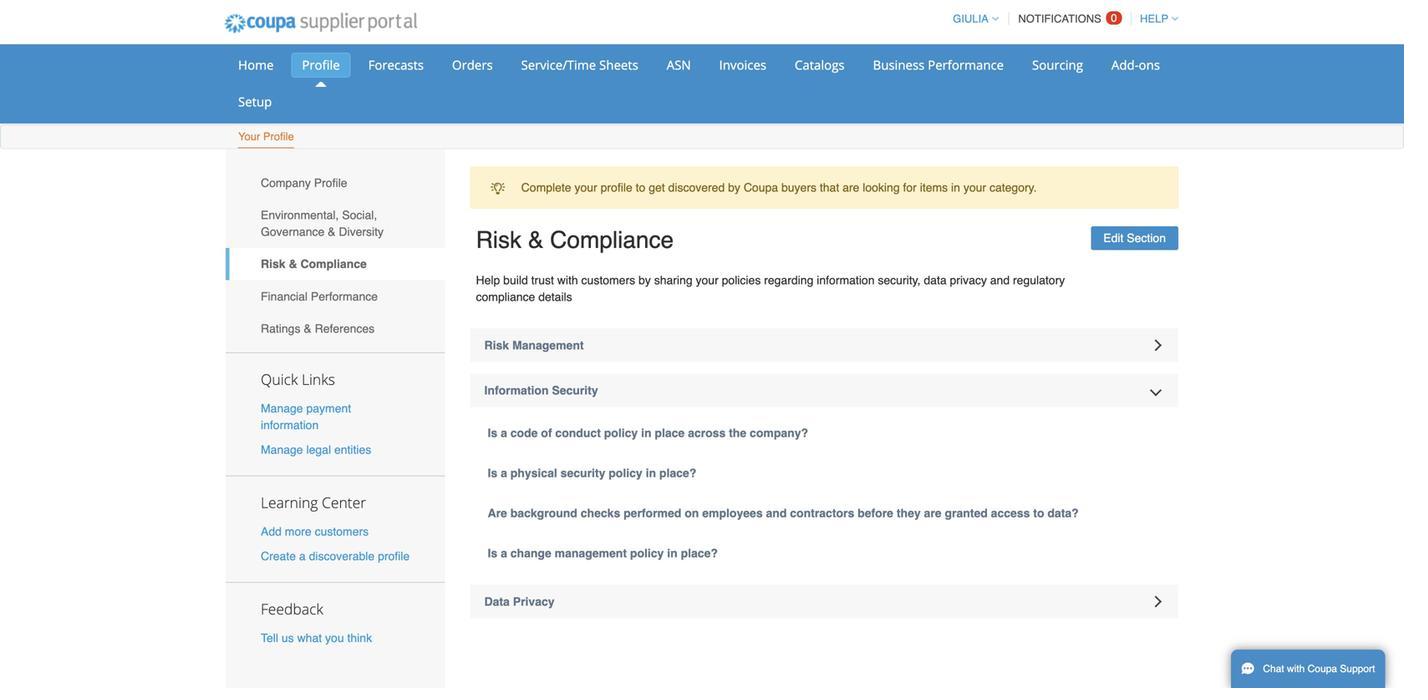 Task type: locate. For each thing, give the bounding box(es) containing it.
social,
[[342, 209, 377, 222]]

0 vertical spatial and
[[991, 274, 1010, 287]]

risk down compliance
[[485, 339, 509, 352]]

and
[[991, 274, 1010, 287], [766, 507, 787, 520]]

data
[[924, 274, 947, 287]]

0 horizontal spatial coupa
[[744, 181, 779, 195]]

sheets
[[600, 56, 639, 74]]

0 horizontal spatial with
[[558, 274, 578, 287]]

data privacy heading
[[470, 586, 1179, 619]]

profile right "your"
[[263, 130, 294, 143]]

place? down place
[[660, 467, 697, 480]]

0 vertical spatial to
[[636, 181, 646, 195]]

ons
[[1139, 56, 1161, 74]]

1 horizontal spatial and
[[991, 274, 1010, 287]]

1 is from the top
[[488, 427, 498, 440]]

add more customers
[[261, 525, 369, 539]]

profile link
[[291, 53, 351, 78]]

with inside button
[[1288, 664, 1305, 676]]

1 vertical spatial place?
[[681, 547, 718, 561]]

with inside help build trust with customers by sharing your policies regarding information security, data privacy and regulatory compliance details
[[558, 274, 578, 287]]

a for discoverable
[[299, 550, 306, 563]]

to left get
[[636, 181, 646, 195]]

performance for business performance
[[928, 56, 1004, 74]]

customers up discoverable
[[315, 525, 369, 539]]

profile right discoverable
[[378, 550, 410, 563]]

risk & compliance
[[476, 227, 674, 254], [261, 258, 367, 271]]

place
[[655, 427, 685, 440]]

manage for manage payment information
[[261, 402, 303, 416]]

profile
[[601, 181, 633, 195], [378, 550, 410, 563]]

help up compliance
[[476, 274, 500, 287]]

risk & compliance up the 'trust'
[[476, 227, 674, 254]]

0 vertical spatial place?
[[660, 467, 697, 480]]

chat with coupa support button
[[1232, 651, 1386, 689]]

access
[[991, 507, 1030, 520]]

2 manage from the top
[[261, 444, 303, 457]]

manage payment information link
[[261, 402, 351, 432]]

by
[[728, 181, 741, 195], [639, 274, 651, 287]]

2 vertical spatial risk
[[485, 339, 509, 352]]

0 vertical spatial coupa
[[744, 181, 779, 195]]

is a code of conduct policy in place across the company?
[[488, 427, 809, 440]]

change
[[511, 547, 552, 561]]

looking
[[863, 181, 900, 195]]

0 vertical spatial risk & compliance
[[476, 227, 674, 254]]

a left "change"
[[501, 547, 507, 561]]

help inside help build trust with customers by sharing your policies regarding information security, data privacy and regulatory compliance details
[[476, 274, 500, 287]]

in right items
[[952, 181, 961, 195]]

0 vertical spatial is
[[488, 427, 498, 440]]

1 vertical spatial information
[[261, 419, 319, 432]]

0 vertical spatial performance
[[928, 56, 1004, 74]]

policy down performed
[[630, 547, 664, 561]]

information left security,
[[817, 274, 875, 287]]

regulatory
[[1013, 274, 1065, 287]]

performance inside financial performance 'link'
[[311, 290, 378, 303]]

policy right "security"
[[609, 467, 643, 480]]

2 vertical spatial is
[[488, 547, 498, 561]]

0 vertical spatial profile
[[302, 56, 340, 74]]

are
[[843, 181, 860, 195], [924, 507, 942, 520]]

0 horizontal spatial information
[[261, 419, 319, 432]]

1 vertical spatial by
[[639, 274, 651, 287]]

1 horizontal spatial help
[[1141, 13, 1169, 25]]

edit section
[[1104, 232, 1166, 245]]

financial performance
[[261, 290, 378, 303]]

background
[[511, 507, 578, 520]]

place? for is a change management policy in place?
[[681, 547, 718, 561]]

are inside alert
[[843, 181, 860, 195]]

0 vertical spatial by
[[728, 181, 741, 195]]

1 vertical spatial compliance
[[301, 258, 367, 271]]

and right employees
[[766, 507, 787, 520]]

regarding
[[764, 274, 814, 287]]

setup
[[238, 93, 272, 110]]

& up the 'trust'
[[528, 227, 544, 254]]

1 horizontal spatial with
[[1288, 664, 1305, 676]]

1 horizontal spatial by
[[728, 181, 741, 195]]

1 vertical spatial risk & compliance
[[261, 258, 367, 271]]

to left data?
[[1034, 507, 1045, 520]]

0 horizontal spatial and
[[766, 507, 787, 520]]

0 vertical spatial customers
[[582, 274, 636, 287]]

1 horizontal spatial are
[[924, 507, 942, 520]]

0 vertical spatial manage
[[261, 402, 303, 416]]

& left diversity
[[328, 225, 336, 239]]

tell us what you think
[[261, 632, 372, 645]]

0 horizontal spatial are
[[843, 181, 860, 195]]

0 horizontal spatial performance
[[311, 290, 378, 303]]

they
[[897, 507, 921, 520]]

are right they
[[924, 507, 942, 520]]

help link
[[1133, 13, 1179, 25]]

company profile
[[261, 176, 347, 190]]

risk up build
[[476, 227, 522, 254]]

performance up references
[[311, 290, 378, 303]]

a left physical
[[501, 467, 507, 480]]

by inside complete your profile to get discovered by coupa buyers that are looking for items in your category. alert
[[728, 181, 741, 195]]

manage legal entities link
[[261, 444, 372, 457]]

coupa left buyers
[[744, 181, 779, 195]]

to inside alert
[[636, 181, 646, 195]]

1 horizontal spatial coupa
[[1308, 664, 1338, 676]]

profile for your profile
[[263, 130, 294, 143]]

0 horizontal spatial customers
[[315, 525, 369, 539]]

1 horizontal spatial to
[[1034, 507, 1045, 520]]

complete your profile to get discovered by coupa buyers that are looking for items in your category.
[[521, 181, 1037, 195]]

1 horizontal spatial compliance
[[550, 227, 674, 254]]

compliance
[[476, 291, 535, 304]]

learning center
[[261, 493, 366, 513]]

contractors
[[790, 507, 855, 520]]

by right discovered
[[728, 181, 741, 195]]

a for code
[[501, 427, 507, 440]]

add
[[261, 525, 282, 539]]

0 horizontal spatial risk & compliance
[[261, 258, 367, 271]]

with right chat
[[1288, 664, 1305, 676]]

customers left sharing
[[582, 274, 636, 287]]

compliance
[[550, 227, 674, 254], [301, 258, 367, 271]]

performance inside "business performance" link
[[928, 56, 1004, 74]]

chat with coupa support
[[1264, 664, 1376, 676]]

customers
[[582, 274, 636, 287], [315, 525, 369, 539]]

1 horizontal spatial performance
[[928, 56, 1004, 74]]

risk management button
[[470, 329, 1179, 362]]

by inside help build trust with customers by sharing your policies regarding information security, data privacy and regulatory compliance details
[[639, 274, 651, 287]]

your profile
[[238, 130, 294, 143]]

3 is from the top
[[488, 547, 498, 561]]

by left sharing
[[639, 274, 651, 287]]

manage down the quick
[[261, 402, 303, 416]]

across
[[688, 427, 726, 440]]

1 horizontal spatial information
[[817, 274, 875, 287]]

profile up environmental, social, governance & diversity link
[[314, 176, 347, 190]]

get
[[649, 181, 665, 195]]

1 vertical spatial coupa
[[1308, 664, 1338, 676]]

place? down on
[[681, 547, 718, 561]]

0 horizontal spatial help
[[476, 274, 500, 287]]

add-ons link
[[1101, 53, 1171, 78]]

is left the "code"
[[488, 427, 498, 440]]

your right sharing
[[696, 274, 719, 287]]

a left the "code"
[[501, 427, 507, 440]]

policy right conduct
[[604, 427, 638, 440]]

policy
[[604, 427, 638, 440], [609, 467, 643, 480], [630, 547, 664, 561]]

0 vertical spatial policy
[[604, 427, 638, 440]]

profile down coupa supplier portal image
[[302, 56, 340, 74]]

performed
[[624, 507, 682, 520]]

with up "details"
[[558, 274, 578, 287]]

is for is a change management policy in place?
[[488, 547, 498, 561]]

complete your profile to get discovered by coupa buyers that are looking for items in your category. alert
[[470, 167, 1179, 209]]

company
[[261, 176, 311, 190]]

ratings & references link
[[226, 313, 445, 345]]

1 vertical spatial policy
[[609, 467, 643, 480]]

performance for financial performance
[[311, 290, 378, 303]]

2 horizontal spatial your
[[964, 181, 987, 195]]

trust
[[531, 274, 554, 287]]

information up manage legal entities
[[261, 419, 319, 432]]

manage left the legal
[[261, 444, 303, 457]]

1 horizontal spatial risk & compliance
[[476, 227, 674, 254]]

1 vertical spatial help
[[476, 274, 500, 287]]

build
[[504, 274, 528, 287]]

coupa
[[744, 181, 779, 195], [1308, 664, 1338, 676]]

0 horizontal spatial by
[[639, 274, 651, 287]]

us
[[282, 632, 294, 645]]

orders link
[[441, 53, 504, 78]]

1 vertical spatial performance
[[311, 290, 378, 303]]

risk
[[476, 227, 522, 254], [261, 258, 286, 271], [485, 339, 509, 352]]

policies
[[722, 274, 761, 287]]

is up are
[[488, 467, 498, 480]]

quick
[[261, 370, 298, 390]]

1 vertical spatial customers
[[315, 525, 369, 539]]

help
[[1141, 13, 1169, 25], [476, 274, 500, 287]]

2 is from the top
[[488, 467, 498, 480]]

compliance up financial performance 'link'
[[301, 258, 367, 271]]

security,
[[878, 274, 921, 287]]

1 horizontal spatial your
[[696, 274, 719, 287]]

a for physical
[[501, 467, 507, 480]]

on
[[685, 507, 699, 520]]

are right that
[[843, 181, 860, 195]]

navigation
[[946, 3, 1179, 35]]

your left category.
[[964, 181, 987, 195]]

1 vertical spatial are
[[924, 507, 942, 520]]

0 vertical spatial risk
[[476, 227, 522, 254]]

manage payment information
[[261, 402, 351, 432]]

0 horizontal spatial profile
[[378, 550, 410, 563]]

1 manage from the top
[[261, 402, 303, 416]]

chat
[[1264, 664, 1285, 676]]

0 vertical spatial with
[[558, 274, 578, 287]]

your inside help build trust with customers by sharing your policies regarding information security, data privacy and regulatory compliance details
[[696, 274, 719, 287]]

1 vertical spatial manage
[[261, 444, 303, 457]]

1 vertical spatial profile
[[263, 130, 294, 143]]

0 vertical spatial compliance
[[550, 227, 674, 254]]

to
[[636, 181, 646, 195], [1034, 507, 1045, 520]]

manage inside manage payment information
[[261, 402, 303, 416]]

a right create
[[299, 550, 306, 563]]

notifications
[[1019, 13, 1102, 25]]

performance
[[928, 56, 1004, 74], [311, 290, 378, 303]]

your profile link
[[237, 127, 295, 148]]

and right privacy
[[991, 274, 1010, 287]]

service/time sheets link
[[510, 53, 649, 78]]

for
[[903, 181, 917, 195]]

1 horizontal spatial profile
[[601, 181, 633, 195]]

0 vertical spatial profile
[[601, 181, 633, 195]]

risk up the financial
[[261, 258, 286, 271]]

coupa left support
[[1308, 664, 1338, 676]]

performance down giulia
[[928, 56, 1004, 74]]

policy for management
[[630, 547, 664, 561]]

references
[[315, 322, 375, 336]]

profile inside alert
[[601, 181, 633, 195]]

your right complete
[[575, 181, 598, 195]]

checks
[[581, 507, 621, 520]]

risk management heading
[[470, 329, 1179, 362]]

0 vertical spatial information
[[817, 274, 875, 287]]

granted
[[945, 507, 988, 520]]

1 vertical spatial with
[[1288, 664, 1305, 676]]

coupa inside alert
[[744, 181, 779, 195]]

1 vertical spatial risk
[[261, 258, 286, 271]]

risk & compliance up financial performance at the top left
[[261, 258, 367, 271]]

in
[[952, 181, 961, 195], [641, 427, 652, 440], [646, 467, 656, 480], [667, 547, 678, 561]]

0 vertical spatial are
[[843, 181, 860, 195]]

management
[[513, 339, 584, 352]]

place?
[[660, 467, 697, 480], [681, 547, 718, 561]]

is left "change"
[[488, 547, 498, 561]]

0 horizontal spatial your
[[575, 181, 598, 195]]

compliance down get
[[550, 227, 674, 254]]

1 vertical spatial profile
[[378, 550, 410, 563]]

1 vertical spatial is
[[488, 467, 498, 480]]

center
[[322, 493, 366, 513]]

0 vertical spatial help
[[1141, 13, 1169, 25]]

business
[[873, 56, 925, 74]]

help right 0
[[1141, 13, 1169, 25]]

2 vertical spatial policy
[[630, 547, 664, 561]]

of
[[541, 427, 552, 440]]

2 vertical spatial profile
[[314, 176, 347, 190]]

profile left get
[[601, 181, 633, 195]]

1 horizontal spatial customers
[[582, 274, 636, 287]]

0 horizontal spatial to
[[636, 181, 646, 195]]



Task type: vqa. For each thing, say whether or not it's contained in the screenshot.
Brands dropdown button
no



Task type: describe. For each thing, give the bounding box(es) containing it.
home
[[238, 56, 274, 74]]

discovered
[[669, 181, 725, 195]]

legal
[[306, 444, 331, 457]]

catalogs
[[795, 56, 845, 74]]

coupa supplier portal image
[[213, 3, 429, 44]]

financial performance link
[[226, 280, 445, 313]]

is for is a code of conduct policy in place across the company?
[[488, 427, 498, 440]]

in up performed
[[646, 467, 656, 480]]

before
[[858, 507, 894, 520]]

1 vertical spatial and
[[766, 507, 787, 520]]

information security button
[[470, 374, 1179, 408]]

sourcing link
[[1022, 53, 1094, 78]]

is a physical security policy in place?
[[488, 467, 697, 480]]

information security heading
[[470, 374, 1179, 408]]

risk management
[[485, 339, 584, 352]]

conduct
[[556, 427, 601, 440]]

learning
[[261, 493, 318, 513]]

environmental, social, governance & diversity link
[[226, 199, 445, 248]]

is for is a physical security policy in place?
[[488, 467, 498, 480]]

forecasts
[[368, 56, 424, 74]]

create a discoverable profile
[[261, 550, 410, 563]]

management
[[555, 547, 627, 561]]

forecasts link
[[358, 53, 435, 78]]

are for granted
[[924, 507, 942, 520]]

data
[[485, 596, 510, 609]]

invoices link
[[709, 53, 778, 78]]

coupa inside button
[[1308, 664, 1338, 676]]

giulia
[[953, 13, 989, 25]]

notifications 0
[[1019, 12, 1118, 25]]

is a change management policy in place?
[[488, 547, 718, 561]]

information security
[[485, 384, 598, 398]]

business performance
[[873, 56, 1004, 74]]

tell
[[261, 632, 278, 645]]

risk inside dropdown button
[[485, 339, 509, 352]]

information inside help build trust with customers by sharing your policies regarding information security, data privacy and regulatory compliance details
[[817, 274, 875, 287]]

in inside alert
[[952, 181, 961, 195]]

company profile link
[[226, 167, 445, 199]]

think
[[347, 632, 372, 645]]

information inside manage payment information
[[261, 419, 319, 432]]

data privacy button
[[470, 586, 1179, 619]]

buyers
[[782, 181, 817, 195]]

in down performed
[[667, 547, 678, 561]]

information
[[485, 384, 549, 398]]

complete
[[521, 181, 572, 195]]

edit section link
[[1091, 227, 1179, 250]]

customers inside help build trust with customers by sharing your policies regarding information security, data privacy and regulatory compliance details
[[582, 274, 636, 287]]

company?
[[750, 427, 809, 440]]

help for help build trust with customers by sharing your policies regarding information security, data privacy and regulatory compliance details
[[476, 274, 500, 287]]

security
[[552, 384, 598, 398]]

business performance link
[[862, 53, 1015, 78]]

category.
[[990, 181, 1037, 195]]

& inside environmental, social, governance & diversity
[[328, 225, 336, 239]]

policy for security
[[609, 467, 643, 480]]

are for looking
[[843, 181, 860, 195]]

security
[[561, 467, 606, 480]]

help for help
[[1141, 13, 1169, 25]]

your
[[238, 130, 260, 143]]

ratings
[[261, 322, 301, 336]]

feedback
[[261, 600, 323, 619]]

manage legal entities
[[261, 444, 372, 457]]

in left place
[[641, 427, 652, 440]]

items
[[920, 181, 948, 195]]

asn
[[667, 56, 691, 74]]

what
[[297, 632, 322, 645]]

giulia link
[[946, 13, 999, 25]]

place? for is a physical security policy in place?
[[660, 467, 697, 480]]

employees
[[703, 507, 763, 520]]

edit
[[1104, 232, 1124, 245]]

catalogs link
[[784, 53, 856, 78]]

sharing
[[654, 274, 693, 287]]

support
[[1341, 664, 1376, 676]]

that
[[820, 181, 840, 195]]

& down "governance"
[[289, 258, 297, 271]]

are background checks performed on employees and contractors before they are granted access to data?
[[488, 507, 1079, 520]]

add-ons
[[1112, 56, 1161, 74]]

a for change
[[501, 547, 507, 561]]

links
[[302, 370, 335, 390]]

risk & compliance link
[[226, 248, 445, 280]]

tell us what you think button
[[261, 630, 372, 647]]

privacy
[[950, 274, 987, 287]]

governance
[[261, 225, 325, 239]]

and inside help build trust with customers by sharing your policies regarding information security, data privacy and regulatory compliance details
[[991, 274, 1010, 287]]

financial
[[261, 290, 308, 303]]

sourcing
[[1033, 56, 1084, 74]]

payment
[[306, 402, 351, 416]]

details
[[539, 291, 572, 304]]

add-
[[1112, 56, 1139, 74]]

invoices
[[720, 56, 767, 74]]

manage for manage legal entities
[[261, 444, 303, 457]]

add more customers link
[[261, 525, 369, 539]]

physical
[[511, 467, 558, 480]]

0
[[1111, 12, 1118, 24]]

create
[[261, 550, 296, 563]]

asn link
[[656, 53, 702, 78]]

0 horizontal spatial compliance
[[301, 258, 367, 271]]

navigation containing notifications 0
[[946, 3, 1179, 35]]

ratings & references
[[261, 322, 375, 336]]

home link
[[227, 53, 285, 78]]

& right ratings
[[304, 322, 312, 336]]

profile for company profile
[[314, 176, 347, 190]]

1 vertical spatial to
[[1034, 507, 1045, 520]]

code
[[511, 427, 538, 440]]



